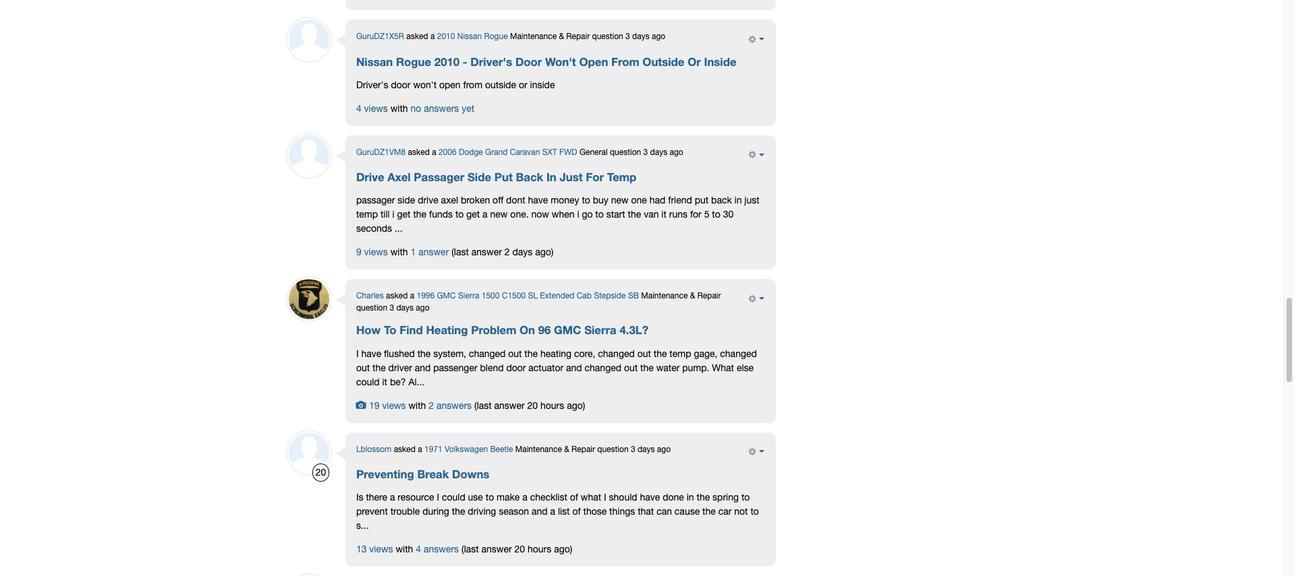 Task type: describe. For each thing, give the bounding box(es) containing it.
the left car
[[702, 507, 716, 518]]

is
[[356, 493, 363, 503]]

maintenance for downs
[[515, 445, 562, 454]]

0 vertical spatial hours
[[540, 400, 564, 411]]

what
[[712, 363, 734, 374]]

a left 1996
[[410, 292, 414, 301]]

ago up friend
[[670, 148, 683, 157]]

asked for rogue
[[406, 32, 428, 41]]

door inside i have flushed the system, changed out the heating core, changed out the temp  gage, changed out the driver and passenger blend door actuator and changed  out the water pump. what else could it be? al...
[[506, 363, 526, 374]]

0 vertical spatial 4
[[356, 103, 361, 114]]

days inside maintenance & repair question             3 days ago
[[396, 304, 414, 313]]

19 views
[[369, 400, 406, 411]]

with for 4
[[396, 545, 413, 555]]

core,
[[574, 349, 595, 359]]

asked for break
[[394, 445, 416, 454]]

downs
[[452, 468, 489, 482]]

car
[[718, 507, 732, 518]]

0 horizontal spatial rogue
[[396, 55, 431, 69]]

s...
[[356, 521, 369, 532]]

repair for downs
[[572, 445, 595, 454]]

0 horizontal spatial and
[[415, 363, 431, 374]]

maintenance inside maintenance & repair question             3 days ago
[[641, 292, 688, 301]]

sxt
[[542, 148, 557, 157]]

flushed
[[384, 349, 415, 359]]

broken
[[461, 195, 490, 206]]

gurudz1vm8 link
[[356, 148, 406, 157]]

1 horizontal spatial 2
[[504, 247, 510, 258]]

break
[[417, 468, 449, 482]]

a left 1971
[[418, 445, 422, 454]]

with down "al..."
[[409, 400, 426, 411]]

the down one
[[628, 209, 641, 220]]

ago) for passager
[[535, 247, 553, 258]]

should
[[609, 493, 637, 503]]

2 horizontal spatial 20
[[527, 400, 538, 411]]

to
[[384, 324, 396, 338]]

the left the driver
[[372, 363, 386, 374]]

changed down core,
[[585, 363, 621, 374]]

or
[[519, 80, 527, 90]]

ago up outside
[[652, 32, 665, 41]]

now
[[531, 209, 549, 220]]

days up from
[[632, 32, 649, 41]]

asked for to
[[386, 292, 408, 301]]

water
[[656, 363, 680, 374]]

days up that
[[637, 445, 655, 454]]

axel
[[387, 171, 411, 184]]

1 horizontal spatial gmc
[[554, 324, 581, 338]]

system,
[[433, 349, 466, 359]]

0 horizontal spatial new
[[490, 209, 508, 220]]

a left list
[[550, 507, 555, 518]]

to down axel
[[455, 209, 464, 220]]

ago) for downs
[[554, 545, 572, 555]]

with 2 answers (last answer 20 hours ago)
[[409, 400, 585, 411]]

0 vertical spatial 2010
[[437, 32, 455, 41]]

days up had
[[650, 148, 667, 157]]

9 views link
[[356, 247, 388, 258]]

ago up done
[[657, 445, 671, 454]]

back
[[711, 195, 732, 206]]

passager side drive axel broken off dont have money to buy new one had friend  put back in just temp till i get the funds to get a new one. now when i go to start  the van it runs for 5 to 30 seconds ...
[[356, 195, 759, 234]]

al...
[[408, 377, 425, 388]]

answer down "driving"
[[481, 545, 512, 555]]

for
[[586, 171, 604, 184]]

0 vertical spatial rogue
[[484, 32, 508, 41]]

answer down blend
[[494, 400, 525, 411]]

1 vertical spatial 2010
[[434, 55, 460, 69]]

resource
[[398, 493, 434, 503]]

in
[[546, 171, 556, 184]]

temp
[[607, 171, 636, 184]]

out down 4.3l?
[[637, 349, 651, 359]]

put
[[695, 195, 709, 206]]

to up go
[[582, 195, 590, 206]]

charles link
[[356, 292, 384, 301]]

1 vertical spatial ago)
[[567, 400, 585, 411]]

30
[[723, 209, 734, 220]]

won't
[[545, 55, 576, 69]]

passager
[[414, 171, 464, 184]]

the down drive
[[413, 209, 426, 220]]

question up temp
[[610, 148, 641, 157]]

nissan rogue 2010 - driver's door won't open from outside or inside
[[356, 55, 736, 69]]

open
[[439, 80, 461, 90]]

0 horizontal spatial gmc
[[437, 292, 456, 301]]

spring
[[713, 493, 739, 503]]

answers for (last
[[424, 545, 459, 555]]

yet
[[462, 103, 474, 114]]

gurudz1vm8 asked a 2006 dodge grand caravan sxt fwd general             question             3 days ago
[[356, 148, 683, 157]]

gage,
[[694, 349, 717, 359]]

trouble
[[390, 507, 420, 518]]

for
[[690, 209, 701, 220]]

out down on
[[508, 349, 522, 359]]

won't
[[413, 80, 437, 90]]

cab
[[577, 292, 592, 301]]

the up water
[[654, 349, 667, 359]]

1 horizontal spatial driver's
[[470, 55, 512, 69]]

gurudz1x5r asked a 2010 nissan rogue maintenance & repair             question             3 days ago
[[356, 32, 665, 41]]

dodge
[[459, 148, 483, 157]]

there
[[366, 493, 387, 503]]

driver
[[388, 363, 412, 374]]

dont
[[506, 195, 525, 206]]

no answers yet link
[[411, 103, 474, 114]]

find
[[400, 324, 423, 338]]

checklist
[[530, 493, 567, 503]]

4.3l?
[[620, 324, 648, 338]]

1 vertical spatial answers
[[437, 400, 472, 411]]

the up the actuator
[[524, 349, 538, 359]]

else
[[737, 363, 754, 374]]

changed down 4.3l?
[[598, 349, 635, 359]]

nissan rogue 2010 - driver's door won't open from outside or inside link
[[356, 55, 736, 69]]

1 vertical spatial hours
[[528, 545, 551, 555]]

passenger
[[433, 363, 477, 374]]

back
[[516, 171, 543, 184]]

to right not
[[750, 507, 759, 518]]

days down one.
[[512, 247, 532, 258]]

1 vertical spatial 4
[[416, 545, 421, 555]]

go
[[582, 209, 593, 220]]

door
[[515, 55, 542, 69]]

& for downs
[[564, 445, 569, 454]]

blend
[[480, 363, 504, 374]]

start
[[606, 209, 625, 220]]

open
[[579, 55, 608, 69]]

that
[[638, 507, 654, 518]]

charles
[[356, 292, 384, 301]]

with for 1
[[390, 247, 408, 258]]

repair for 2010
[[566, 32, 590, 41]]

can
[[657, 507, 672, 518]]

1 vertical spatial of
[[572, 507, 581, 518]]

repair inside maintenance & repair question             3 days ago
[[697, 292, 721, 301]]

sb
[[628, 292, 639, 301]]

1
[[411, 247, 416, 258]]

runs
[[669, 209, 688, 220]]

preventing break downs link
[[356, 468, 489, 482]]

views for 9
[[364, 247, 388, 258]]

the up cause
[[697, 493, 710, 503]]

question up should
[[597, 445, 628, 454]]

1 horizontal spatial i
[[437, 493, 439, 503]]

19
[[369, 400, 379, 411]]

1 i from the left
[[392, 209, 394, 220]]

outside
[[485, 80, 516, 90]]

how to find heating problem on 96 gmc sierra 4.3l?
[[356, 324, 648, 338]]

one
[[631, 195, 647, 206]]

volkswagen
[[445, 445, 488, 454]]

season
[[499, 507, 529, 518]]

question inside maintenance & repair question             3 days ago
[[356, 304, 387, 313]]

13 views link
[[356, 545, 393, 555]]

1 vertical spatial (last
[[474, 400, 492, 411]]

to right use
[[486, 493, 494, 503]]

just
[[744, 195, 759, 206]]

inside
[[530, 80, 555, 90]]

answers for yet
[[424, 103, 459, 114]]

use
[[468, 493, 483, 503]]

drive
[[418, 195, 438, 206]]

be?
[[390, 377, 406, 388]]

0 vertical spatial of
[[570, 493, 578, 503]]

2 get from the left
[[466, 209, 480, 220]]



Task type: vqa. For each thing, say whether or not it's contained in the screenshot.
RESEARCH DROPDOWN BUTTON
no



Task type: locate. For each thing, give the bounding box(es) containing it.
gmc right 1996
[[437, 292, 456, 301]]

door right blend
[[506, 363, 526, 374]]

friend
[[668, 195, 692, 206]]

in for preventing break downs
[[687, 493, 694, 503]]

done
[[663, 493, 684, 503]]

get
[[397, 209, 411, 220], [466, 209, 480, 220]]

with left no
[[390, 103, 408, 114]]

nissan up -
[[457, 32, 482, 41]]

...
[[395, 224, 403, 234]]

to right 5
[[712, 209, 720, 220]]

0 vertical spatial sierra
[[458, 292, 479, 301]]

temp inside passager side drive axel broken off dont have money to buy new one had friend  put back in just temp till i get the funds to get a new one. now when i go to start  the van it runs for 5 to 30 seconds ...
[[356, 209, 378, 220]]

driving
[[468, 507, 496, 518]]

& up "won't"
[[559, 32, 564, 41]]

could
[[356, 377, 380, 388], [442, 493, 465, 503]]

1 vertical spatial &
[[690, 292, 695, 301]]

1 horizontal spatial temp
[[670, 349, 691, 359]]

changed up blend
[[469, 349, 506, 359]]

2 vertical spatial 20
[[514, 545, 525, 555]]

2 right '19 views'
[[429, 400, 434, 411]]

i left go
[[577, 209, 579, 220]]

1 horizontal spatial nissan
[[457, 32, 482, 41]]

of left the what
[[570, 493, 578, 503]]

i up during
[[437, 493, 439, 503]]

(last for downs
[[461, 545, 479, 555]]

0 vertical spatial 20
[[527, 400, 538, 411]]

1 vertical spatial temp
[[670, 349, 691, 359]]

0 vertical spatial repair
[[566, 32, 590, 41]]

actuator
[[528, 363, 563, 374]]

funds
[[429, 209, 453, 220]]

in for drive axel passager side put back in just for temp
[[734, 195, 742, 206]]

i inside i have flushed the system, changed out the heating core, changed out the temp  gage, changed out the driver and passenger blend door actuator and changed  out the water pump. what else could it be? al...
[[356, 349, 359, 359]]

sierra inside how to find heating problem on 96 gmc sierra 4.3l? link
[[584, 324, 616, 338]]

0 vertical spatial 2
[[504, 247, 510, 258]]

0 horizontal spatial 4
[[356, 103, 361, 114]]

2006 dodge grand caravan sxt fwd link
[[438, 148, 577, 157]]

3 up should
[[631, 445, 635, 454]]

drive axel passager side put back in just for temp link
[[356, 171, 636, 184]]

have inside i have flushed the system, changed out the heating core, changed out the temp  gage, changed out the driver and passenger blend door actuator and changed  out the water pump. what else could it be? al...
[[361, 349, 381, 359]]

ago) down now
[[535, 247, 553, 258]]

extended
[[540, 292, 574, 301]]

have
[[528, 195, 548, 206], [361, 349, 381, 359], [640, 493, 660, 503]]

0 vertical spatial ago)
[[535, 247, 553, 258]]

a inside passager side drive axel broken off dont have money to buy new one had friend  put back in just temp till i get the funds to get a new one. now when i go to start  the van it runs for 5 to 30 seconds ...
[[482, 209, 488, 220]]

-
[[463, 55, 467, 69]]

buy
[[593, 195, 608, 206]]

days
[[632, 32, 649, 41], [650, 148, 667, 157], [512, 247, 532, 258], [396, 304, 414, 313], [637, 445, 655, 454]]

1 vertical spatial could
[[442, 493, 465, 503]]

door left won't
[[391, 80, 411, 90]]

2 vertical spatial (last
[[461, 545, 479, 555]]

how to find heating problem on 96 gmc sierra 4.3l? link
[[356, 324, 648, 338]]

temp inside i have flushed the system, changed out the heating core, changed out the temp  gage, changed out the driver and passenger blend door actuator and changed  out the water pump. what else could it be? al...
[[670, 349, 691, 359]]

0 vertical spatial new
[[611, 195, 629, 206]]

1 vertical spatial door
[[506, 363, 526, 374]]

2 up c1500
[[504, 247, 510, 258]]

maintenance for 2010
[[510, 32, 557, 41]]

side
[[398, 195, 415, 206]]

answer right 1
[[418, 247, 449, 258]]

with for no
[[390, 103, 408, 114]]

0 horizontal spatial have
[[361, 349, 381, 359]]

is there a resource i could use to make a checklist of what i should  have done  in the spring to prevent trouble during the driving season and a list of those  things that can  cause the car not to s...
[[356, 493, 759, 532]]

3 up one
[[643, 148, 648, 157]]

to
[[582, 195, 590, 206], [455, 209, 464, 220], [595, 209, 604, 220], [712, 209, 720, 220], [486, 493, 494, 503], [741, 493, 750, 503], [750, 507, 759, 518]]

how
[[356, 324, 381, 338]]

have up that
[[640, 493, 660, 503]]

1 vertical spatial nissan
[[356, 55, 393, 69]]

seconds
[[356, 224, 392, 234]]

0 horizontal spatial in
[[687, 493, 694, 503]]

no
[[411, 103, 421, 114]]

2 vertical spatial ago)
[[554, 545, 572, 555]]

the
[[413, 209, 426, 220], [628, 209, 641, 220], [417, 349, 431, 359], [524, 349, 538, 359], [654, 349, 667, 359], [372, 363, 386, 374], [640, 363, 654, 374], [697, 493, 710, 503], [452, 507, 465, 518], [702, 507, 716, 518]]

asked left 2006
[[408, 148, 430, 157]]

a right there
[[390, 493, 395, 503]]

hours down is there a resource i could use to make a checklist of what i should  have done  in the spring to prevent trouble during the driving season and a list of those  things that can  cause the car not to s...
[[528, 545, 551, 555]]

1 horizontal spatial 20
[[514, 545, 525, 555]]

of right list
[[572, 507, 581, 518]]

inside
[[704, 55, 736, 69]]

lblossom
[[356, 445, 392, 454]]

2 vertical spatial &
[[564, 445, 569, 454]]

repair up the what
[[572, 445, 595, 454]]

outside
[[642, 55, 684, 69]]

(last for passager
[[452, 247, 469, 258]]

1500
[[482, 292, 500, 301]]

i
[[356, 349, 359, 359], [437, 493, 439, 503], [604, 493, 606, 503]]

1971 volkswagen beetle link
[[424, 445, 513, 454]]

1 vertical spatial gmc
[[554, 324, 581, 338]]

0 horizontal spatial i
[[392, 209, 394, 220]]

0 horizontal spatial sierra
[[458, 292, 479, 301]]

and inside is there a resource i could use to make a checklist of what i should  have done  in the spring to prevent trouble during the driving season and a list of those  things that can  cause the car not to s...
[[532, 507, 548, 518]]

3
[[625, 32, 630, 41], [643, 148, 648, 157], [390, 304, 394, 313], [631, 445, 635, 454]]

views
[[364, 103, 388, 114], [364, 247, 388, 258], [382, 400, 406, 411], [369, 545, 393, 555]]

0 horizontal spatial temp
[[356, 209, 378, 220]]

a down broken
[[482, 209, 488, 220]]

with right "13 views" link on the left bottom
[[396, 545, 413, 555]]

have down how
[[361, 349, 381, 359]]

days up find
[[396, 304, 414, 313]]

0 vertical spatial gmc
[[437, 292, 456, 301]]

0 horizontal spatial could
[[356, 377, 380, 388]]

1 vertical spatial have
[[361, 349, 381, 359]]

it inside passager side drive axel broken off dont have money to buy new one had friend  put back in just temp till i get the funds to get a new one. now when i go to start  the van it runs for 5 to 30 seconds ...
[[661, 209, 667, 220]]

1 horizontal spatial rogue
[[484, 32, 508, 41]]

i right till
[[392, 209, 394, 220]]

1 answer link
[[411, 247, 449, 258]]

in
[[734, 195, 742, 206], [687, 493, 694, 503]]

nissan down gurudz1x5r link
[[356, 55, 393, 69]]

0 vertical spatial nissan
[[457, 32, 482, 41]]

1 vertical spatial driver's
[[356, 80, 388, 90]]

0 vertical spatial driver's
[[470, 55, 512, 69]]

sierra left 1500
[[458, 292, 479, 301]]

what
[[581, 493, 601, 503]]

sierra
[[458, 292, 479, 301], [584, 324, 616, 338]]

it left be?
[[382, 377, 387, 388]]

sl
[[528, 292, 538, 301]]

0 horizontal spatial it
[[382, 377, 387, 388]]

could up the 19
[[356, 377, 380, 388]]

i right the what
[[604, 493, 606, 503]]

& up checklist
[[564, 445, 569, 454]]

1 horizontal spatial could
[[442, 493, 465, 503]]

i down how
[[356, 349, 359, 359]]

3 inside maintenance & repair question             3 days ago
[[390, 304, 394, 313]]

views for 4
[[364, 103, 388, 114]]

0 horizontal spatial 2
[[429, 400, 434, 411]]

0 vertical spatial maintenance
[[510, 32, 557, 41]]

0 horizontal spatial driver's
[[356, 80, 388, 90]]

2 vertical spatial answers
[[424, 545, 459, 555]]

axel
[[441, 195, 458, 206]]

when
[[552, 209, 574, 220]]

answers down passenger
[[437, 400, 472, 411]]

in inside passager side drive axel broken off dont have money to buy new one had friend  put back in just temp till i get the funds to get a new one. now when i go to start  the van it runs for 5 to 30 seconds ...
[[734, 195, 742, 206]]

3 up from
[[625, 32, 630, 41]]

repair
[[566, 32, 590, 41], [697, 292, 721, 301], [572, 445, 595, 454]]

1 horizontal spatial have
[[528, 195, 548, 206]]

0 horizontal spatial door
[[391, 80, 411, 90]]

1 vertical spatial maintenance
[[641, 292, 688, 301]]

in left just on the top of the page
[[734, 195, 742, 206]]

2 horizontal spatial have
[[640, 493, 660, 503]]

0 horizontal spatial nissan
[[356, 55, 393, 69]]

list
[[558, 507, 570, 518]]

the right during
[[452, 507, 465, 518]]

1 get from the left
[[397, 209, 411, 220]]

to right go
[[595, 209, 604, 220]]

just
[[560, 171, 583, 184]]

2 i from the left
[[577, 209, 579, 220]]

0 vertical spatial (last
[[452, 247, 469, 258]]

0 vertical spatial &
[[559, 32, 564, 41]]

1 vertical spatial 2
[[429, 400, 434, 411]]

1 horizontal spatial it
[[661, 209, 667, 220]]

0 vertical spatial have
[[528, 195, 548, 206]]

ago
[[652, 32, 665, 41], [670, 148, 683, 157], [416, 304, 429, 313], [657, 445, 671, 454]]

views for 13
[[369, 545, 393, 555]]

& inside maintenance & repair question             3 days ago
[[690, 292, 695, 301]]

could inside is there a resource i could use to make a checklist of what i should  have done  in the spring to prevent trouble during the driving season and a list of those  things that can  cause the car not to s...
[[442, 493, 465, 503]]

1 horizontal spatial i
[[577, 209, 579, 220]]

2010 left -
[[434, 55, 460, 69]]

new up start on the left top
[[611, 195, 629, 206]]

changed up else
[[720, 349, 757, 359]]

1 horizontal spatial 4
[[416, 545, 421, 555]]

not
[[734, 507, 748, 518]]

caravan
[[510, 148, 540, 157]]

views right the 19
[[382, 400, 406, 411]]

new down the off
[[490, 209, 508, 220]]

0 horizontal spatial get
[[397, 209, 411, 220]]

2 horizontal spatial and
[[566, 363, 582, 374]]

could inside i have flushed the system, changed out the heating core, changed out the temp  gage, changed out the driver and passenger blend door actuator and changed  out the water pump. what else could it be? al...
[[356, 377, 380, 388]]

1 vertical spatial new
[[490, 209, 508, 220]]

driver's up 4 views link
[[356, 80, 388, 90]]

to up not
[[741, 493, 750, 503]]

2 vertical spatial maintenance
[[515, 445, 562, 454]]

0 vertical spatial temp
[[356, 209, 378, 220]]

till
[[380, 209, 390, 220]]

0 vertical spatial could
[[356, 377, 380, 388]]

2010 up open
[[437, 32, 455, 41]]

1 vertical spatial it
[[382, 377, 387, 388]]

2 vertical spatial repair
[[572, 445, 595, 454]]

cause
[[675, 507, 700, 518]]

ago inside maintenance & repair question             3 days ago
[[416, 304, 429, 313]]

out left the driver
[[356, 363, 370, 374]]

1 horizontal spatial in
[[734, 195, 742, 206]]

answer up 1500
[[471, 247, 502, 258]]

1971
[[424, 445, 442, 454]]

2010 nissan rogue link
[[437, 32, 508, 41]]

sierra up core,
[[584, 324, 616, 338]]

pump.
[[682, 363, 709, 374]]

1 horizontal spatial door
[[506, 363, 526, 374]]

views for 19
[[382, 400, 406, 411]]

0 horizontal spatial i
[[356, 349, 359, 359]]

a left 2006
[[432, 148, 436, 157]]

1 vertical spatial sierra
[[584, 324, 616, 338]]

have inside is there a resource i could use to make a checklist of what i should  have done  in the spring to prevent trouble during the driving season and a list of those  things that can  cause the car not to s...
[[640, 493, 660, 503]]

1 horizontal spatial get
[[466, 209, 480, 220]]

0 vertical spatial door
[[391, 80, 411, 90]]

from
[[611, 55, 639, 69]]

asked for axel
[[408, 148, 430, 157]]

problem
[[471, 324, 516, 338]]

a left 2010 nissan rogue "link"
[[430, 32, 435, 41]]

4 views with no answers yet
[[356, 103, 474, 114]]

hours down i have flushed the system, changed out the heating core, changed out the temp  gage, changed out the driver and passenger blend door actuator and changed  out the water pump. what else could it be? al...
[[540, 400, 564, 411]]

1 vertical spatial rogue
[[396, 55, 431, 69]]

& for 2010
[[559, 32, 564, 41]]

rogue up outside
[[484, 32, 508, 41]]

2 horizontal spatial i
[[604, 493, 606, 503]]

gmc right 96 at the left bottom of page
[[554, 324, 581, 338]]

passager
[[356, 195, 395, 206]]

ago)
[[535, 247, 553, 258], [567, 400, 585, 411], [554, 545, 572, 555]]

1 vertical spatial 20
[[316, 468, 326, 479]]

4
[[356, 103, 361, 114], [416, 545, 421, 555]]

van
[[644, 209, 659, 220]]

1 horizontal spatial sierra
[[584, 324, 616, 338]]

a right make
[[522, 493, 527, 503]]

1 vertical spatial in
[[687, 493, 694, 503]]

get down side
[[397, 209, 411, 220]]

96
[[538, 324, 551, 338]]

1 horizontal spatial new
[[611, 195, 629, 206]]

maintenance right beetle
[[515, 445, 562, 454]]

4 views link
[[356, 103, 388, 114]]

out left water
[[624, 363, 638, 374]]

have inside passager side drive axel broken off dont have money to buy new one had friend  put back in just temp till i get the funds to get a new one. now when i go to start  the van it runs for 5 to 30 seconds ...
[[528, 195, 548, 206]]

it inside i have flushed the system, changed out the heating core, changed out the temp  gage, changed out the driver and passenger blend door actuator and changed  out the water pump. what else could it be? al...
[[382, 377, 387, 388]]

answers down during
[[424, 545, 459, 555]]

temp up seconds
[[356, 209, 378, 220]]

asked left 1971
[[394, 445, 416, 454]]

(last
[[452, 247, 469, 258], [474, 400, 492, 411], [461, 545, 479, 555]]

stepside
[[594, 292, 626, 301]]

(last right 4 answers link
[[461, 545, 479, 555]]

nissan inside "nissan rogue 2010 - driver's door won't open from outside or inside" link
[[356, 55, 393, 69]]

temp
[[356, 209, 378, 220], [670, 349, 691, 359]]

repair up the gage,
[[697, 292, 721, 301]]

in inside is there a resource i could use to make a checklist of what i should  have done  in the spring to prevent trouble during the driving season and a list of those  things that can  cause the car not to s...
[[687, 493, 694, 503]]

1 vertical spatial repair
[[697, 292, 721, 301]]

maintenance right sb
[[641, 292, 688, 301]]

asked
[[406, 32, 428, 41], [408, 148, 430, 157], [386, 292, 408, 301], [394, 445, 416, 454]]

2 vertical spatial have
[[640, 493, 660, 503]]

question up open
[[592, 32, 623, 41]]

in up cause
[[687, 493, 694, 503]]

maintenance
[[510, 32, 557, 41], [641, 292, 688, 301], [515, 445, 562, 454]]

2010
[[437, 32, 455, 41], [434, 55, 460, 69]]

maintenance up door
[[510, 32, 557, 41]]

0 vertical spatial answers
[[424, 103, 459, 114]]

9 views with 1 answer (last answer 2 days ago)
[[356, 247, 553, 258]]

driver's up outside
[[470, 55, 512, 69]]

ago) down i have flushed the system, changed out the heating core, changed out the temp  gage, changed out the driver and passenger blend door actuator and changed  out the water pump. what else could it be? al...
[[567, 400, 585, 411]]

the left water
[[640, 363, 654, 374]]

0 vertical spatial in
[[734, 195, 742, 206]]

1 horizontal spatial and
[[532, 507, 548, 518]]

1996 gmc sierra 1500 c1500 sl extended cab stepside sb link
[[417, 292, 639, 301]]

the right flushed
[[417, 349, 431, 359]]

answer
[[418, 247, 449, 258], [471, 247, 502, 258], [494, 400, 525, 411], [481, 545, 512, 555]]

temp up water
[[670, 349, 691, 359]]

rogue up won't
[[396, 55, 431, 69]]

beetle
[[490, 445, 513, 454]]

it right van
[[661, 209, 667, 220]]

0 vertical spatial it
[[661, 209, 667, 220]]

gurudz1vm8
[[356, 148, 406, 157]]

0 horizontal spatial 20
[[316, 468, 326, 479]]

lblossom link
[[356, 445, 392, 454]]



